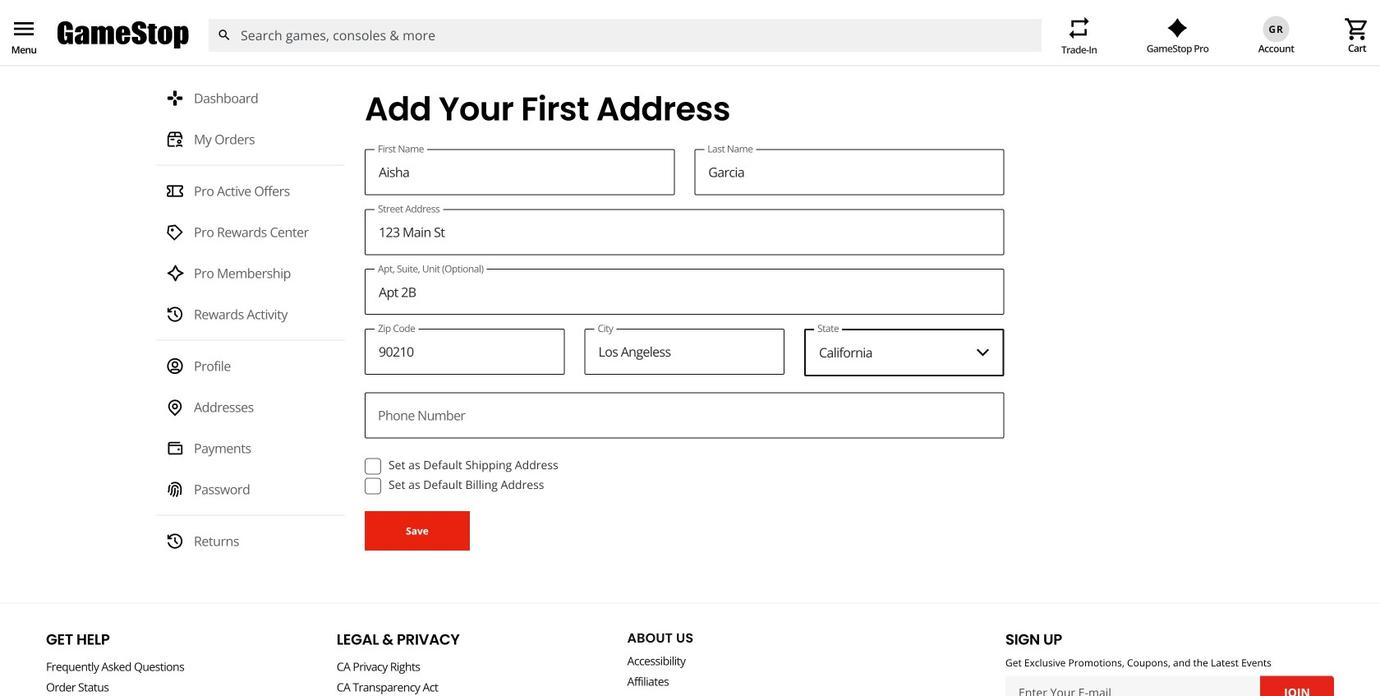 Task type: describe. For each thing, give the bounding box(es) containing it.
pro rewards center icon image
[[166, 223, 184, 241]]

payments icon image
[[166, 439, 184, 458]]

pro membership icon image
[[166, 264, 184, 282]]

rewards activity icon image
[[166, 305, 184, 324]]

addresses icon image
[[166, 398, 184, 416]]

pro active offers icon image
[[166, 182, 184, 200]]

my orders icon image
[[166, 130, 184, 149]]

returns icon image
[[166, 532, 184, 550]]

password icon image
[[166, 481, 184, 499]]



Task type: locate. For each thing, give the bounding box(es) containing it.
None text field
[[365, 149, 675, 195], [695, 149, 1005, 195], [365, 209, 1005, 255], [365, 149, 675, 195], [695, 149, 1005, 195], [365, 209, 1005, 255]]

Enter Your E-mail text field
[[1006, 676, 1262, 696]]

gamestop image
[[58, 19, 189, 51]]

dashboard icon image
[[166, 89, 184, 107]]

gamestop pro icon image
[[1168, 18, 1188, 38]]

Search games, consoles & more search field
[[241, 19, 1013, 52]]

None search field
[[208, 19, 1042, 52]]

profile icon image
[[166, 357, 184, 375]]

None text field
[[365, 269, 1005, 315], [585, 329, 785, 375], [365, 392, 1005, 438], [365, 269, 1005, 315], [585, 329, 785, 375], [365, 392, 1005, 438]]

None telephone field
[[365, 329, 565, 375]]



